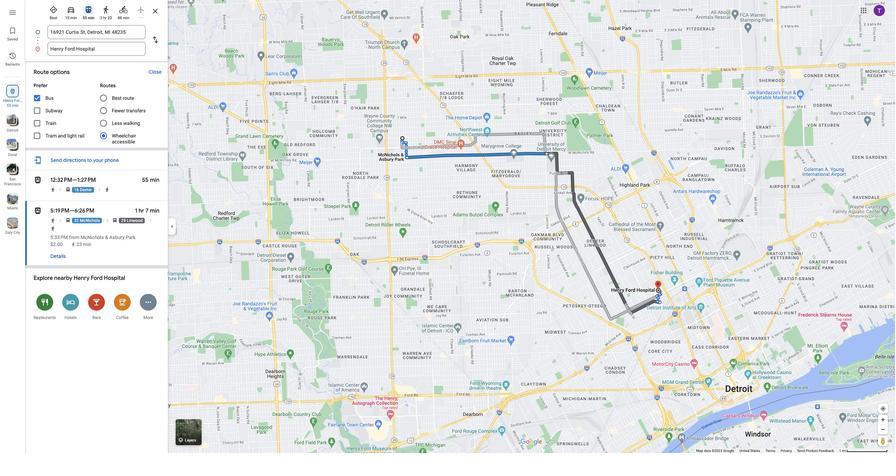 Task type: vqa. For each thing, say whether or not it's contained in the screenshot.
the topmost "Send"
yes



Task type: describe. For each thing, give the bounding box(es) containing it.
send product feedback
[[797, 450, 834, 454]]

city
[[13, 231, 20, 235]]

— for 5:19 pm
[[69, 208, 75, 215]]

walking
[[123, 121, 140, 126]]

55 inside directions main content
[[142, 177, 149, 184]]

55 min radio
[[81, 3, 96, 21]]

hotels
[[65, 316, 77, 321]]

wheelchair accessible
[[112, 133, 136, 145]]

list inside google maps element
[[25, 25, 168, 56]]

min inside radio
[[123, 16, 129, 20]]

bus
[[45, 95, 54, 101]]

recents
[[5, 62, 20, 67]]

daly city button
[[0, 215, 25, 237]]

min right 7
[[150, 208, 159, 215]]

2 for detroit
[[12, 119, 15, 124]]

ford inside henry ford hospital
[[14, 99, 22, 103]]

55 min inside the  list
[[7, 104, 18, 108]]

terms button
[[766, 449, 776, 454]]

5:33 pm
[[50, 235, 68, 241]]

layers
[[185, 439, 196, 444]]

tram and light rail
[[45, 133, 85, 139]]

close button
[[145, 66, 165, 78]]

hr for 1
[[139, 208, 144, 215]]

options
[[50, 69, 70, 76]]

google
[[723, 450, 734, 454]]

asbury
[[109, 235, 125, 241]]

Destination Henry Ford Hospital field
[[50, 45, 143, 53]]

show street view coverage image
[[878, 436, 888, 447]]

more
[[143, 316, 153, 321]]

hotels button
[[58, 290, 84, 325]]

2 for doral
[[12, 143, 15, 148]]

send for send product feedback
[[797, 450, 805, 454]]

32
[[74, 219, 79, 223]]

close
[[149, 69, 162, 75]]

route
[[123, 95, 134, 101]]

feedback
[[819, 450, 834, 454]]

min left "3" at top
[[88, 16, 94, 20]]

saved
[[7, 37, 18, 42]]

hospital inside directions main content
[[104, 275, 125, 282]]

henry ford hospital
[[3, 99, 22, 108]]

train
[[45, 121, 56, 126]]

map
[[696, 450, 703, 454]]

29 linwood
[[121, 219, 143, 223]]

48 min
[[118, 16, 129, 20]]

none field the starting point 16921 curtis st, detroit, mi 48235
[[50, 25, 143, 39]]

directions
[[63, 157, 86, 164]]

united states
[[740, 450, 761, 454]]

1 for 1 hr 7 min
[[135, 208, 137, 215]]

explore
[[34, 275, 53, 282]]

1 list item from the top
[[25, 25, 168, 48]]

4 places element
[[8, 167, 15, 173]]

0 vertical spatial walk image
[[105, 187, 110, 193]]

3 hr 20
[[100, 16, 112, 20]]

1 vertical spatial walk image
[[50, 226, 56, 232]]

route options
[[34, 69, 70, 76]]

bars
[[92, 316, 101, 321]]

to
[[87, 157, 92, 164]]

footer inside google maps element
[[696, 449, 839, 454]]

, then image down "5:19 pm"
[[58, 218, 63, 223]]

55 inside the  list
[[7, 104, 11, 108]]

walk image for 5:19 pm — 6:26 pm
[[50, 218, 56, 223]]

daly city
[[5, 231, 20, 235]]

29
[[121, 219, 126, 223]]

send product feedback button
[[797, 449, 834, 454]]

12:32 pm
[[50, 177, 72, 184]]

, then image
[[148, 218, 153, 223]]

bars button
[[84, 290, 109, 325]]

 for 12:32 pm
[[34, 176, 42, 185]]

recents button
[[0, 49, 25, 69]]

saved button
[[0, 24, 25, 43]]

san francisco
[[4, 177, 21, 187]]

Starting point 16921 Curtis St, Detroit, MI 48235 field
[[50, 28, 143, 36]]

1:27 pm
[[77, 177, 96, 184]]

0 vertical spatial mcnichols
[[80, 219, 100, 223]]

tram
[[45, 133, 57, 139]]

0 horizontal spatial walking image
[[71, 242, 76, 247]]

best for best
[[50, 16, 57, 20]]

restaurants button
[[32, 290, 58, 325]]

united
[[740, 450, 750, 454]]

ford inside directions main content
[[91, 275, 103, 282]]

1 mi
[[839, 450, 846, 454]]

send directions to your phone
[[51, 157, 119, 164]]

— for 12:32 pm
[[72, 177, 77, 184]]

transit image
[[34, 206, 42, 216]]

, then image right dexter on the left
[[97, 187, 102, 193]]

2 list item from the top
[[25, 42, 168, 56]]

google maps element
[[0, 0, 895, 454]]

and
[[58, 133, 66, 139]]

bus image left 29
[[112, 218, 118, 223]]

best for best route
[[112, 95, 122, 101]]

details button
[[47, 250, 69, 263]]

collapse side panel image
[[168, 223, 176, 231]]

12:32 pm — 1:27 pm
[[50, 177, 96, 184]]

1 for 1 mi
[[839, 450, 841, 454]]

16
[[74, 188, 79, 193]]

google account: tyler black  
(blacklashes1000@gmail.com) image
[[874, 5, 885, 16]]

best route
[[112, 95, 134, 101]]

menu image
[[8, 8, 17, 17]]

7
[[145, 208, 149, 215]]

3 hr 20 radio
[[99, 3, 113, 21]]

explore nearby henry ford hospital
[[34, 275, 125, 282]]

zoom out image
[[881, 428, 886, 433]]

23 min
[[76, 242, 91, 248]]

55 inside option
[[83, 16, 87, 20]]

32 mcnichols
[[74, 219, 100, 223]]

henry inside directions main content
[[74, 275, 90, 282]]

fewer
[[112, 108, 125, 114]]

2 places element for doral
[[8, 143, 15, 149]]

 list
[[0, 0, 25, 454]]

fewer transfers
[[112, 108, 146, 114]]

hospital inside henry ford hospital
[[5, 104, 20, 108]]



Task type: locate. For each thing, give the bounding box(es) containing it.
0 horizontal spatial transit image
[[34, 176, 42, 185]]

min up detroit
[[12, 104, 18, 108]]

data
[[704, 450, 711, 454]]

1 vertical spatial 55
[[7, 104, 11, 108]]

dexter
[[80, 188, 92, 193]]

0 vertical spatial hr
[[103, 16, 107, 20]]

reverse starting point and destination image
[[151, 36, 159, 44]]

walk image down 12:32 pm
[[50, 187, 56, 193]]

details
[[50, 254, 66, 260]]

0 vertical spatial 
[[9, 87, 16, 95]]

mi
[[842, 450, 846, 454]]

send inside button
[[51, 157, 62, 164]]

48 min radio
[[116, 3, 131, 21]]

0 horizontal spatial hospital
[[5, 104, 20, 108]]

55 up detroit
[[7, 104, 11, 108]]

best left route
[[112, 95, 122, 101]]

prefer
[[34, 83, 48, 89]]

best inside directions main content
[[112, 95, 122, 101]]

0 horizontal spatial send
[[51, 157, 62, 164]]

0 horizontal spatial 55
[[7, 104, 11, 108]]

detroit
[[7, 128, 18, 133]]

23
[[76, 242, 82, 248]]

 left "5:19 pm"
[[34, 206, 42, 216]]

terms
[[766, 450, 776, 454]]

5:33 pm from mcnichols & asbury park $2.00
[[50, 235, 136, 248]]

2 vertical spatial 
[[34, 206, 42, 216]]

1 vertical spatial 55 min
[[7, 104, 18, 108]]

miami button
[[0, 191, 25, 212]]

min right 48
[[123, 16, 129, 20]]

francisco
[[4, 182, 21, 187]]

hr right "3" at top
[[103, 16, 107, 20]]

55 min up detroit
[[7, 104, 18, 108]]

footer
[[696, 449, 839, 454]]

best down best travel modes icon
[[50, 16, 57, 20]]

walking image
[[102, 6, 110, 14], [71, 242, 76, 247]]

1 vertical spatial —
[[69, 208, 75, 215]]

1 2 places element from the top
[[8, 118, 15, 125]]

daly
[[5, 231, 13, 235]]

list
[[25, 25, 168, 56]]

mcnichols down 6:26 pm
[[80, 219, 100, 223]]

15 min
[[65, 16, 77, 20]]

2 2 from the top
[[12, 143, 15, 148]]

product
[[806, 450, 818, 454]]

0 vertical spatial ford
[[14, 99, 22, 103]]

mcnichols up the 23 min
[[81, 235, 104, 241]]

linwood
[[127, 219, 143, 223]]

— up 32
[[69, 208, 75, 215]]

, then image left 29
[[105, 218, 110, 223]]

, then image
[[58, 187, 63, 193], [97, 187, 102, 193], [58, 218, 63, 223], [105, 218, 110, 223]]

1 left mi
[[839, 450, 841, 454]]

1 horizontal spatial 1
[[839, 450, 841, 454]]

mcnichols
[[80, 219, 100, 223], [81, 235, 104, 241]]

henry right nearby
[[74, 275, 90, 282]]

transit image containing 
[[34, 176, 42, 185]]

best inside radio
[[50, 16, 57, 20]]

henry inside henry ford hospital
[[3, 99, 13, 103]]

transit image left 12:32 pm
[[34, 176, 42, 185]]

2 places element up detroit
[[8, 118, 15, 125]]

0 vertical spatial 2
[[12, 119, 15, 124]]

from
[[69, 235, 79, 241]]

mcnichols inside 5:33 pm from mcnichols & asbury park $2.00
[[81, 235, 104, 241]]

1 walk image from the top
[[50, 187, 56, 193]]

routes
[[100, 83, 116, 89]]

ford
[[14, 99, 22, 103], [91, 275, 103, 282]]

coffee
[[116, 316, 129, 321]]

0 vertical spatial henry
[[3, 99, 13, 103]]

1 none field from the top
[[50, 25, 143, 39]]

 up henry ford hospital
[[9, 87, 16, 95]]

walk image
[[105, 187, 110, 193], [50, 226, 56, 232]]

2 up doral
[[12, 143, 15, 148]]

none field down the starting point 16921 curtis st, detroit, mi 48235 field
[[50, 42, 143, 56]]

2 horizontal spatial 55 min
[[142, 177, 159, 184]]

henry
[[3, 99, 13, 103], [74, 275, 90, 282]]

0 vertical spatial none field
[[50, 25, 143, 39]]

1 up 'linwood' at the top left
[[135, 208, 137, 215]]

min right 23
[[83, 242, 91, 248]]

1
[[135, 208, 137, 215], [839, 450, 841, 454]]

2 walk image from the top
[[50, 218, 56, 223]]

1 horizontal spatial 55
[[83, 16, 87, 20]]

0 vertical spatial walk image
[[50, 187, 56, 193]]

, then image down 12:32 pm
[[58, 187, 63, 193]]

route
[[34, 69, 49, 76]]

privacy button
[[781, 449, 792, 454]]

bus image for 5:19 pm
[[65, 218, 71, 223]]

1 inside directions main content
[[135, 208, 137, 215]]

your
[[93, 157, 103, 164]]

list item down "3" at top
[[25, 25, 168, 48]]

united states button
[[740, 449, 761, 454]]

48
[[118, 16, 122, 20]]

$2.00
[[50, 242, 63, 248]]

 left 12:32 pm
[[34, 176, 42, 185]]

—
[[72, 177, 77, 184], [69, 208, 75, 215]]

3
[[100, 16, 102, 20]]

hr inside 3 hr 20 radio
[[103, 16, 107, 20]]

none field destination henry ford hospital
[[50, 42, 143, 56]]

phone
[[105, 157, 119, 164]]

5:19 pm
[[50, 208, 69, 215]]

0 vertical spatial 55
[[83, 16, 87, 20]]

0 vertical spatial 1
[[135, 208, 137, 215]]

1 vertical spatial none field
[[50, 42, 143, 56]]

footer containing map data ©2023 google
[[696, 449, 839, 454]]

list item
[[25, 25, 168, 48], [25, 42, 168, 56]]

nearby
[[54, 275, 72, 282]]

55 min inside directions main content
[[142, 177, 159, 184]]

1 horizontal spatial walking image
[[102, 6, 110, 14]]

1 vertical spatial hospital
[[104, 275, 125, 282]]

1 horizontal spatial transit image
[[84, 6, 93, 14]]

henry up detroit
[[3, 99, 13, 103]]

walk image up the "5:33 pm"
[[50, 226, 56, 232]]

light
[[67, 133, 77, 139]]

1 horizontal spatial walk image
[[105, 187, 110, 193]]

0 vertical spatial walking image
[[102, 6, 110, 14]]

1 horizontal spatial hospital
[[104, 275, 125, 282]]

transit image right driving icon
[[84, 6, 93, 14]]

— up 16 at the left
[[72, 177, 77, 184]]

doral
[[8, 153, 17, 157]]

hr for 3
[[103, 16, 107, 20]]

None field
[[50, 25, 143, 39], [50, 42, 143, 56]]

1 vertical spatial best
[[112, 95, 122, 101]]

send left product
[[797, 450, 805, 454]]

2 vertical spatial 55
[[142, 177, 149, 184]]

transfers
[[126, 108, 146, 114]]

0 horizontal spatial 1
[[135, 208, 137, 215]]

driving image
[[67, 6, 75, 14]]

bus image
[[65, 187, 71, 193], [65, 218, 71, 223], [112, 218, 118, 223]]

1 vertical spatial henry
[[74, 275, 90, 282]]

1 vertical spatial send
[[797, 450, 805, 454]]

directions main content
[[25, 0, 168, 454]]

0 vertical spatial transit image
[[84, 6, 93, 14]]

list item down the starting point 16921 curtis st, detroit, mi 48235 field
[[25, 42, 168, 56]]

55 min up 1 hr 7 min in the top of the page
[[142, 177, 159, 184]]

2 up detroit
[[12, 119, 15, 124]]

1 vertical spatial 2 places element
[[8, 143, 15, 149]]

send
[[51, 157, 62, 164], [797, 450, 805, 454]]

1 vertical spatial 2
[[12, 143, 15, 148]]

1 vertical spatial walk image
[[50, 218, 56, 223]]

coffee button
[[109, 290, 135, 325]]

send left directions
[[51, 157, 62, 164]]

map data ©2023 google
[[696, 450, 734, 454]]

walk image down "5:19 pm"
[[50, 218, 56, 223]]

bus image for 12:32 pm
[[65, 187, 71, 193]]

min right 15
[[70, 16, 77, 20]]

hr inside directions main content
[[139, 208, 144, 215]]

6:26 pm
[[75, 208, 94, 215]]

5:19 pm — 6:26 pm
[[50, 208, 94, 215]]

4
[[12, 168, 15, 173]]

transit image inside 55 min option
[[84, 6, 93, 14]]

 for 5:19 pm
[[34, 206, 42, 216]]

1 vertical spatial walking image
[[71, 242, 76, 247]]

hr
[[103, 16, 107, 20], [139, 208, 144, 215]]

1 vertical spatial transit image
[[34, 176, 42, 185]]

hr left 7
[[139, 208, 144, 215]]

close directions image
[[151, 7, 159, 15]]

flights image
[[137, 6, 145, 14]]

hospital up detroit
[[5, 104, 20, 108]]

walking image up 3 hr 20 at the top
[[102, 6, 110, 14]]

bus image left 32
[[65, 218, 71, 223]]

2 places element up doral
[[8, 143, 15, 149]]

0 horizontal spatial hr
[[103, 16, 107, 20]]

rail
[[78, 133, 85, 139]]

55
[[83, 16, 87, 20], [7, 104, 11, 108], [142, 177, 149, 184]]

subway
[[45, 108, 62, 114]]

min up 1 hr 7 min in the top of the page
[[150, 177, 159, 184]]

0 vertical spatial 2 places element
[[8, 118, 15, 125]]

show your location image
[[880, 406, 887, 413]]

cycling image
[[119, 6, 128, 14]]

2 places element for detroit
[[8, 118, 15, 125]]

min
[[70, 16, 77, 20], [88, 16, 94, 20], [123, 16, 129, 20], [12, 104, 18, 108], [150, 177, 159, 184], [150, 208, 159, 215], [83, 242, 91, 248]]

send inside "button"
[[797, 450, 805, 454]]

2 vertical spatial 55 min
[[142, 177, 159, 184]]

transit image
[[84, 6, 93, 14], [34, 176, 42, 185]]

0 horizontal spatial 55 min
[[7, 104, 18, 108]]

16 dexter
[[74, 188, 92, 193]]

2 places element
[[8, 118, 15, 125], [8, 143, 15, 149]]

©2023
[[712, 450, 723, 454]]

0 horizontal spatial best
[[50, 16, 57, 20]]

0 vertical spatial —
[[72, 177, 77, 184]]

more button
[[135, 290, 161, 325]]

ford left prefer bus
[[14, 99, 22, 103]]

1 horizontal spatial hr
[[139, 208, 144, 215]]

less walking
[[112, 121, 140, 126]]

20
[[108, 16, 112, 20]]

None radio
[[134, 3, 148, 18]]

privacy
[[781, 450, 792, 454]]

walk image for 12:32 pm — 1:27 pm
[[50, 187, 56, 193]]

Best radio
[[46, 3, 61, 21]]

none field down "3" at top
[[50, 25, 143, 39]]

15 min radio
[[64, 3, 78, 21]]

0 horizontal spatial walk image
[[50, 226, 56, 232]]

send for send directions to your phone
[[51, 157, 62, 164]]

0 vertical spatial send
[[51, 157, 62, 164]]

ford up bars button
[[91, 275, 103, 282]]

walk image
[[50, 187, 56, 193], [50, 218, 56, 223]]

states
[[751, 450, 761, 454]]

0 horizontal spatial ford
[[14, 99, 22, 103]]

zoom in image
[[881, 418, 886, 423]]

walk image right dexter on the left
[[105, 187, 110, 193]]

1 vertical spatial hr
[[139, 208, 144, 215]]

1 2 from the top
[[12, 119, 15, 124]]

0 horizontal spatial henry
[[3, 99, 13, 103]]

1 horizontal spatial henry
[[74, 275, 90, 282]]

hospital up coffee button
[[104, 275, 125, 282]]

1 vertical spatial 
[[34, 176, 42, 185]]

san
[[9, 177, 16, 182]]

bus image left 16 at the left
[[65, 187, 71, 193]]

55 min inside option
[[83, 16, 94, 20]]

best travel modes image
[[49, 6, 58, 14]]

1 vertical spatial 1
[[839, 450, 841, 454]]

1 horizontal spatial 55 min
[[83, 16, 94, 20]]

hospital
[[5, 104, 20, 108], [104, 275, 125, 282]]

1 horizontal spatial send
[[797, 450, 805, 454]]

0 vertical spatial hospital
[[5, 104, 20, 108]]

2 horizontal spatial 55
[[142, 177, 149, 184]]

15
[[65, 16, 69, 20]]

1 vertical spatial mcnichols
[[81, 235, 104, 241]]

min inside the  list
[[12, 104, 18, 108]]

2 none field from the top
[[50, 42, 143, 56]]

 inside list
[[9, 87, 16, 95]]

1 hr 7 min
[[135, 208, 159, 215]]

55 up 7
[[142, 177, 149, 184]]

1 horizontal spatial best
[[112, 95, 122, 101]]

restaurants
[[34, 316, 56, 321]]

1 vertical spatial ford
[[91, 275, 103, 282]]

1 horizontal spatial ford
[[91, 275, 103, 282]]

miami
[[7, 206, 18, 211]]

wheelchair
[[112, 133, 136, 139]]

0 vertical spatial 55 min
[[83, 16, 94, 20]]

accessible
[[112, 139, 135, 145]]

0 vertical spatial best
[[50, 16, 57, 20]]

55 min left "3" at top
[[83, 16, 94, 20]]

park
[[126, 235, 136, 241]]

walking image left 23
[[71, 242, 76, 247]]


[[9, 87, 16, 95], [34, 176, 42, 185], [34, 206, 42, 216]]

less
[[112, 121, 122, 126]]

2 2 places element from the top
[[8, 143, 15, 149]]

best
[[50, 16, 57, 20], [112, 95, 122, 101]]

55 right 15 min
[[83, 16, 87, 20]]

walking image inside 3 hr 20 radio
[[102, 6, 110, 14]]



